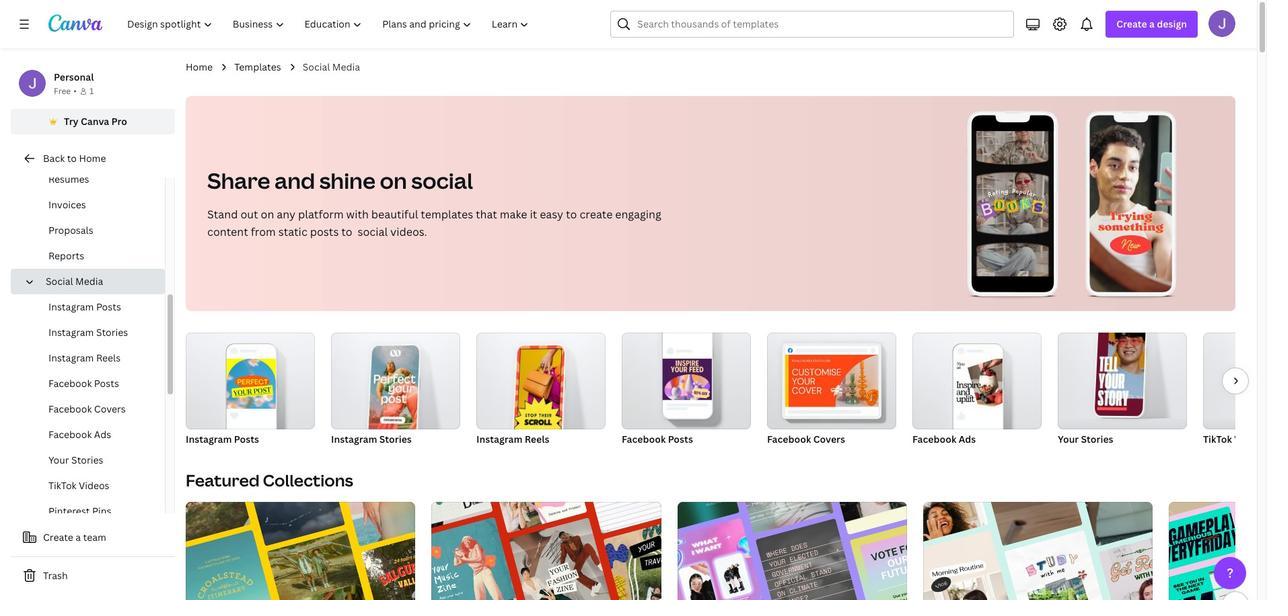 Task type: vqa. For each thing, say whether or not it's contained in the screenshot.
the top Instagram Reels
yes



Task type: describe. For each thing, give the bounding box(es) containing it.
invoices link
[[22, 192, 165, 218]]

facebook posts link for left facebook covers link
[[22, 371, 165, 397]]

try
[[64, 115, 78, 128]]

0 horizontal spatial facebook covers link
[[22, 397, 165, 423]]

and
[[275, 166, 315, 195]]

templates
[[234, 61, 281, 73]]

0 vertical spatial instagram posts
[[48, 301, 121, 314]]

create for create a design
[[1117, 17, 1147, 30]]

top level navigation element
[[118, 11, 541, 38]]

1 vertical spatial social media
[[46, 275, 103, 288]]

out
[[241, 207, 258, 222]]

0 horizontal spatial ads
[[94, 429, 111, 441]]

pinterest pins
[[48, 505, 111, 518]]

pinterest
[[48, 505, 90, 518]]

0 vertical spatial to
[[67, 152, 77, 165]]

a for team
[[76, 532, 81, 544]]

0 horizontal spatial facebook ads
[[48, 429, 111, 441]]

0 vertical spatial facebook covers
[[48, 403, 126, 416]]

0 horizontal spatial covers
[[94, 403, 126, 416]]

reports link
[[22, 244, 165, 269]]

1 vertical spatial instagram stories
[[331, 433, 412, 446]]

easy
[[540, 207, 563, 222]]

a for design
[[1149, 17, 1155, 30]]

make
[[500, 207, 527, 222]]

1 horizontal spatial facebook covers link
[[767, 333, 896, 449]]

trash link
[[11, 563, 175, 590]]

create for create a team
[[43, 532, 73, 544]]

tiktok videos link for the rightmost facebook covers link
[[1203, 333, 1267, 449]]

1 vertical spatial facebook posts
[[622, 433, 693, 446]]

create
[[580, 207, 613, 222]]

0 horizontal spatial tiktok videos
[[48, 480, 109, 493]]

instagram posts link for the rightmost facebook covers link
[[186, 333, 315, 449]]

create a team button
[[11, 525, 175, 552]]

1 vertical spatial your
[[48, 454, 69, 467]]

•
[[74, 85, 77, 97]]

free •
[[54, 85, 77, 97]]

from
[[251, 225, 276, 240]]

instagram reels link for facebook posts link for the rightmost facebook covers link
[[476, 333, 606, 449]]

featured collections
[[186, 470, 353, 492]]

back to home
[[43, 152, 106, 165]]

instagram stories link for instagram posts link corresponding to left facebook covers link
[[22, 320, 165, 346]]

0 horizontal spatial social
[[46, 275, 73, 288]]

instagram reels link for left facebook covers link's facebook posts link
[[22, 346, 165, 371]]

1 horizontal spatial ads
[[959, 433, 976, 446]]

try canva pro button
[[11, 109, 175, 135]]

back to home link
[[11, 145, 175, 172]]

static
[[278, 225, 307, 240]]

canva
[[81, 115, 109, 128]]

0 vertical spatial social media
[[303, 61, 360, 73]]

0 vertical spatial tiktok
[[1203, 433, 1232, 446]]

instagram posts link for left facebook covers link
[[22, 295, 165, 320]]

engaging
[[615, 207, 661, 222]]

instagram story image inside instagram stories link
[[368, 346, 420, 438]]

instagram stories link for instagram posts link related to the rightmost facebook covers link
[[331, 333, 460, 449]]

home link
[[186, 60, 213, 75]]

0 vertical spatial your stories
[[1058, 433, 1113, 446]]

share
[[207, 166, 270, 195]]

resumes link
[[22, 167, 165, 192]]

facebook ads link for tiktok videos link associated with the rightmost facebook covers link's your stories link
[[913, 333, 1042, 449]]

create a design button
[[1106, 11, 1198, 38]]

on inside stand out on any platform with beautiful templates that make it easy to create engaging content from static posts to  social videos.
[[261, 207, 274, 222]]

back
[[43, 152, 65, 165]]

1 vertical spatial tiktok
[[48, 480, 76, 493]]

1 horizontal spatial on
[[380, 166, 407, 195]]

templates link
[[234, 60, 281, 75]]

it
[[530, 207, 537, 222]]

0 vertical spatial social
[[303, 61, 330, 73]]

personal
[[54, 71, 94, 83]]



Task type: locate. For each thing, give the bounding box(es) containing it.
instagram reel image
[[476, 333, 606, 430], [514, 346, 565, 438]]

facebook ads link for tiktok videos link for left facebook covers link your stories link
[[22, 423, 165, 448]]

instagram stories link
[[22, 320, 165, 346], [331, 333, 460, 449]]

1 vertical spatial covers
[[813, 433, 845, 446]]

0 horizontal spatial create
[[43, 532, 73, 544]]

collections
[[263, 470, 353, 492]]

instagram posts link
[[22, 295, 165, 320], [186, 333, 315, 449]]

1 horizontal spatial facebook covers
[[767, 433, 845, 446]]

covers
[[94, 403, 126, 416], [813, 433, 845, 446]]

1 vertical spatial on
[[261, 207, 274, 222]]

0 horizontal spatial media
[[75, 275, 103, 288]]

1 vertical spatial social
[[46, 275, 73, 288]]

tiktok videos up pinterest pins
[[48, 480, 109, 493]]

1 horizontal spatial media
[[332, 61, 360, 73]]

0 horizontal spatial tiktok videos link
[[22, 474, 165, 499]]

on up "from"
[[261, 207, 274, 222]]

reports
[[48, 250, 84, 262]]

social down the top level navigation element
[[303, 61, 330, 73]]

facebook cover image
[[767, 333, 896, 430], [785, 355, 879, 408]]

tiktok videos
[[1203, 433, 1265, 446], [48, 480, 109, 493]]

facebook ads
[[48, 429, 111, 441], [913, 433, 976, 446]]

create down "pinterest"
[[43, 532, 73, 544]]

videos.
[[390, 225, 427, 240]]

to inside stand out on any platform with beautiful templates that make it easy to create engaging content from static posts to  social videos.
[[566, 207, 577, 222]]

videos down tiktok video image
[[1234, 433, 1265, 446]]

1 horizontal spatial videos
[[1234, 433, 1265, 446]]

1 vertical spatial to
[[566, 207, 577, 222]]

1
[[89, 85, 94, 97]]

facebook
[[48, 378, 92, 390], [48, 403, 92, 416], [48, 429, 92, 441], [622, 433, 666, 446], [767, 433, 811, 446], [913, 433, 956, 446]]

1 vertical spatial tiktok videos
[[48, 480, 109, 493]]

1 vertical spatial facebook covers
[[767, 433, 845, 446]]

0 vertical spatial create
[[1117, 17, 1147, 30]]

create a design
[[1117, 17, 1187, 30]]

1 horizontal spatial facebook ads link
[[913, 333, 1042, 449]]

facebook covers link
[[767, 333, 896, 449], [22, 397, 165, 423]]

0 horizontal spatial instagram posts
[[48, 301, 121, 314]]

media down reports link
[[75, 275, 103, 288]]

0 vertical spatial a
[[1149, 17, 1155, 30]]

facebook ads link
[[913, 333, 1042, 449], [22, 423, 165, 448]]

to right back
[[67, 152, 77, 165]]

0 horizontal spatial instagram stories
[[48, 326, 128, 339]]

1 horizontal spatial to
[[566, 207, 577, 222]]

1 vertical spatial instagram posts link
[[186, 333, 315, 449]]

1 horizontal spatial facebook posts link
[[622, 333, 751, 449]]

1 horizontal spatial tiktok
[[1203, 433, 1232, 446]]

pins
[[92, 505, 111, 518]]

a inside dropdown button
[[1149, 17, 1155, 30]]

0 horizontal spatial reels
[[96, 352, 121, 365]]

social down the with
[[358, 225, 388, 240]]

posts
[[96, 301, 121, 314], [94, 378, 119, 390], [234, 433, 259, 446], [668, 433, 693, 446]]

1 horizontal spatial instagram reels link
[[476, 333, 606, 449]]

try canva pro
[[64, 115, 127, 128]]

home
[[186, 61, 213, 73], [79, 152, 106, 165]]

0 vertical spatial instagram reels
[[48, 352, 121, 365]]

a inside button
[[76, 532, 81, 544]]

instagram story image
[[331, 333, 460, 430], [368, 346, 420, 438]]

1 horizontal spatial covers
[[813, 433, 845, 446]]

social
[[303, 61, 330, 73], [46, 275, 73, 288]]

None search field
[[611, 11, 1014, 38]]

resumes
[[48, 173, 89, 186]]

0 vertical spatial covers
[[94, 403, 126, 416]]

0 vertical spatial media
[[332, 61, 360, 73]]

facebook ad image
[[913, 333, 1042, 430], [953, 359, 1003, 409]]

instagram
[[48, 301, 94, 314], [48, 326, 94, 339], [48, 352, 94, 365], [186, 433, 232, 446], [331, 433, 377, 446], [476, 433, 522, 446]]

1 horizontal spatial tiktok videos
[[1203, 433, 1265, 446]]

on up beautiful
[[380, 166, 407, 195]]

social media down the top level navigation element
[[303, 61, 360, 73]]

shine
[[319, 166, 375, 195]]

0 vertical spatial your
[[1058, 433, 1079, 446]]

0 horizontal spatial facebook posts
[[48, 378, 119, 390]]

videos up pinterest pins link
[[79, 480, 109, 493]]

tiktok video image
[[1203, 333, 1267, 430]]

beautiful
[[371, 207, 418, 222]]

design
[[1157, 17, 1187, 30]]

media
[[332, 61, 360, 73], [75, 275, 103, 288]]

1 horizontal spatial instagram stories link
[[331, 333, 460, 449]]

0 horizontal spatial tiktok
[[48, 480, 76, 493]]

create inside dropdown button
[[1117, 17, 1147, 30]]

0 horizontal spatial instagram reels link
[[22, 346, 165, 371]]

content
[[207, 225, 248, 240]]

tiktok up "pinterest"
[[48, 480, 76, 493]]

tiktok
[[1203, 433, 1232, 446], [48, 480, 76, 493]]

proposals link
[[22, 218, 165, 244]]

instagram post image
[[186, 333, 315, 430], [227, 359, 276, 409]]

facebook posts
[[48, 378, 119, 390], [622, 433, 693, 446]]

1 horizontal spatial home
[[186, 61, 213, 73]]

1 vertical spatial tiktok videos link
[[22, 474, 165, 499]]

0 horizontal spatial your stories link
[[22, 448, 165, 474]]

instagram posts up featured
[[186, 433, 259, 446]]

0 vertical spatial home
[[186, 61, 213, 73]]

your
[[1058, 433, 1079, 446], [48, 454, 69, 467]]

tiktok down tiktok video image
[[1203, 433, 1232, 446]]

facebook posts link
[[622, 333, 751, 449], [22, 371, 165, 397]]

on
[[380, 166, 407, 195], [261, 207, 274, 222]]

home up resumes link
[[79, 152, 106, 165]]

0 horizontal spatial your stories
[[48, 454, 103, 467]]

videos
[[1234, 433, 1265, 446], [79, 480, 109, 493]]

that
[[476, 207, 497, 222]]

1 horizontal spatial reels
[[525, 433, 549, 446]]

featured
[[186, 470, 260, 492]]

0 vertical spatial tiktok videos
[[1203, 433, 1265, 446]]

social
[[411, 166, 473, 195], [358, 225, 388, 240]]

1 horizontal spatial social media
[[303, 61, 360, 73]]

instagram reels link
[[476, 333, 606, 449], [22, 346, 165, 371]]

share and shine on social image
[[913, 96, 1236, 312]]

to right easy
[[566, 207, 577, 222]]

1 horizontal spatial your
[[1058, 433, 1079, 446]]

media down the top level navigation element
[[332, 61, 360, 73]]

1 horizontal spatial instagram stories
[[331, 433, 412, 446]]

0 horizontal spatial to
[[67, 152, 77, 165]]

a left team
[[76, 532, 81, 544]]

1 vertical spatial media
[[75, 275, 103, 288]]

your stories link for tiktok videos link associated with the rightmost facebook covers link
[[1058, 325, 1187, 449]]

0 vertical spatial videos
[[1234, 433, 1265, 446]]

Search search field
[[638, 11, 1006, 37]]

0 horizontal spatial videos
[[79, 480, 109, 493]]

social down reports
[[46, 275, 73, 288]]

0 horizontal spatial facebook posts link
[[22, 371, 165, 397]]

ads
[[94, 429, 111, 441], [959, 433, 976, 446]]

1 horizontal spatial instagram posts
[[186, 433, 259, 446]]

a
[[1149, 17, 1155, 30], [76, 532, 81, 544]]

tiktok videos link for left facebook covers link
[[22, 474, 165, 499]]

your stories link for tiktok videos link for left facebook covers link
[[22, 448, 165, 474]]

1 vertical spatial a
[[76, 532, 81, 544]]

0 vertical spatial instagram posts link
[[22, 295, 165, 320]]

0 vertical spatial facebook posts
[[48, 378, 119, 390]]

templates
[[421, 207, 473, 222]]

social inside stand out on any platform with beautiful templates that make it easy to create engaging content from static posts to  social videos.
[[358, 225, 388, 240]]

with
[[346, 207, 369, 222]]

0 vertical spatial reels
[[96, 352, 121, 365]]

1 horizontal spatial tiktok videos link
[[1203, 333, 1267, 449]]

1 vertical spatial instagram reels
[[476, 433, 549, 446]]

team
[[83, 532, 106, 544]]

1 vertical spatial social
[[358, 225, 388, 240]]

1 vertical spatial home
[[79, 152, 106, 165]]

pinterest pins link
[[22, 499, 165, 525]]

1 horizontal spatial facebook ads
[[913, 433, 976, 446]]

0 horizontal spatial on
[[261, 207, 274, 222]]

stories
[[96, 326, 128, 339], [379, 433, 412, 446], [1081, 433, 1113, 446], [71, 454, 103, 467]]

any
[[277, 207, 296, 222]]

0 horizontal spatial instagram posts link
[[22, 295, 165, 320]]

tiktok videos down tiktok video image
[[1203, 433, 1265, 446]]

1 horizontal spatial instagram reels
[[476, 433, 549, 446]]

a left design
[[1149, 17, 1155, 30]]

0 horizontal spatial facebook ads link
[[22, 423, 165, 448]]

instagram posts
[[48, 301, 121, 314], [186, 433, 259, 446]]

share and shine on social
[[207, 166, 473, 195]]

0 horizontal spatial home
[[79, 152, 106, 165]]

facebook post image
[[622, 333, 751, 430], [663, 359, 712, 400]]

free
[[54, 85, 71, 97]]

platform
[[298, 207, 344, 222]]

create left design
[[1117, 17, 1147, 30]]

create a team
[[43, 532, 106, 544]]

0 horizontal spatial instagram reels
[[48, 352, 121, 365]]

stand out on any platform with beautiful templates that make it easy to create engaging content from static posts to  social videos.
[[207, 207, 661, 240]]

home left templates
[[186, 61, 213, 73]]

instagram stories
[[48, 326, 128, 339], [331, 433, 412, 446]]

stand
[[207, 207, 238, 222]]

1 horizontal spatial facebook posts
[[622, 433, 693, 446]]

to
[[67, 152, 77, 165], [566, 207, 577, 222]]

create inside button
[[43, 532, 73, 544]]

1 horizontal spatial create
[[1117, 17, 1147, 30]]

1 horizontal spatial a
[[1149, 17, 1155, 30]]

your stories
[[1058, 433, 1113, 446], [48, 454, 103, 467]]

1 horizontal spatial your stories
[[1058, 433, 1113, 446]]

0 vertical spatial instagram stories
[[48, 326, 128, 339]]

proposals
[[48, 224, 93, 237]]

instagram posts down reports link
[[48, 301, 121, 314]]

instagram reels
[[48, 352, 121, 365], [476, 433, 549, 446]]

1 horizontal spatial social
[[411, 166, 473, 195]]

0 horizontal spatial facebook covers
[[48, 403, 126, 416]]

1 vertical spatial your stories
[[48, 454, 103, 467]]

your story image inside your stories link
[[1095, 325, 1146, 417]]

trash
[[43, 570, 68, 583]]

reels
[[96, 352, 121, 365], [525, 433, 549, 446]]

facebook posts link for the rightmost facebook covers link
[[622, 333, 751, 449]]

0 horizontal spatial your
[[48, 454, 69, 467]]

pro
[[111, 115, 127, 128]]

posts
[[310, 225, 339, 240]]

1 vertical spatial create
[[43, 532, 73, 544]]

1 horizontal spatial your stories link
[[1058, 325, 1187, 449]]

1 vertical spatial reels
[[525, 433, 549, 446]]

1 horizontal spatial instagram posts link
[[186, 333, 315, 449]]

0 vertical spatial on
[[380, 166, 407, 195]]

your story image
[[1095, 325, 1146, 417], [1058, 333, 1187, 430]]

0 vertical spatial social
[[411, 166, 473, 195]]

1 vertical spatial videos
[[79, 480, 109, 493]]

invoices
[[48, 199, 86, 211]]

create
[[1117, 17, 1147, 30], [43, 532, 73, 544]]

0 horizontal spatial social media
[[46, 275, 103, 288]]

social media down reports
[[46, 275, 103, 288]]

0 horizontal spatial a
[[76, 532, 81, 544]]

your stories link
[[1058, 325, 1187, 449], [22, 448, 165, 474]]

social up templates
[[411, 166, 473, 195]]

jacob simon image
[[1209, 10, 1236, 37]]

social media
[[303, 61, 360, 73], [46, 275, 103, 288]]

0 vertical spatial tiktok videos link
[[1203, 333, 1267, 449]]

facebook covers
[[48, 403, 126, 416], [767, 433, 845, 446]]

tiktok videos link
[[1203, 333, 1267, 449], [22, 474, 165, 499]]

0 horizontal spatial social
[[358, 225, 388, 240]]



